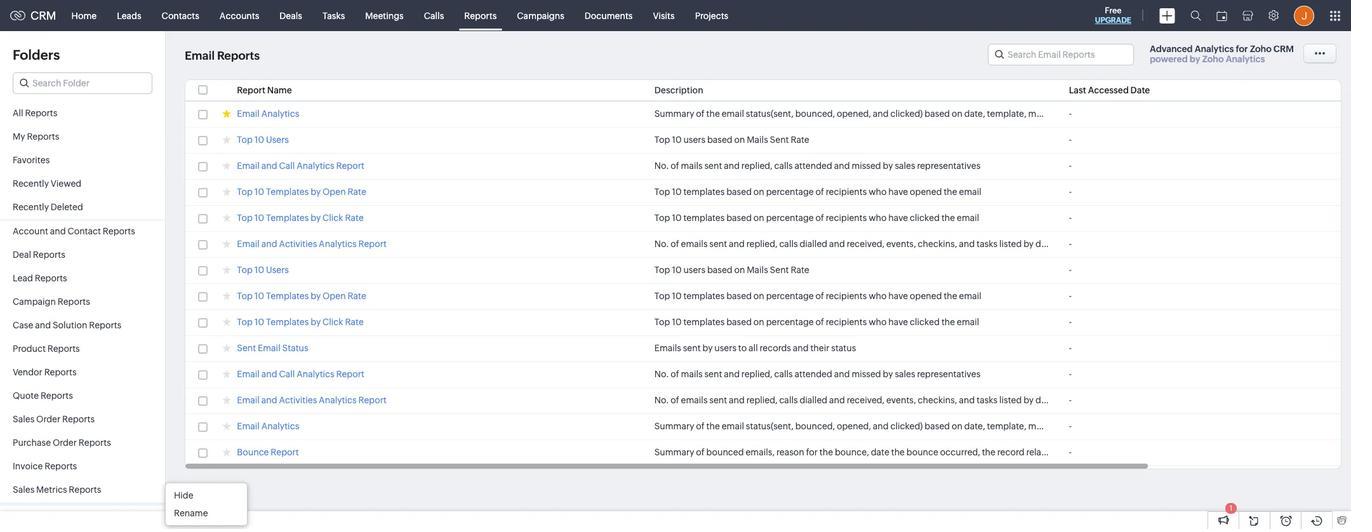 Task type: describe. For each thing, give the bounding box(es) containing it.
4 templates from the top
[[684, 317, 725, 327]]

2 top 10 templates by click rate link from the top
[[237, 317, 364, 329]]

all
[[13, 108, 23, 118]]

2 attended from the top
[[795, 369, 833, 379]]

campaign
[[13, 297, 56, 307]]

recently viewed
[[13, 178, 81, 189]]

1 horizontal spatial zoho
[[1251, 44, 1272, 54]]

meetings link
[[355, 0, 414, 31]]

2 activities from the top
[[279, 395, 317, 405]]

2 date, from the top
[[965, 421, 986, 431]]

occurred,
[[941, 447, 981, 457]]

2 opened, from the top
[[837, 421, 871, 431]]

date
[[1131, 85, 1151, 95]]

1 listed from the top
[[1000, 239, 1022, 249]]

1 clicked) from the top
[[891, 109, 923, 119]]

solution
[[53, 320, 87, 330]]

1 mails from the top
[[747, 135, 768, 145]]

2 template, from the top
[[988, 421, 1027, 431]]

- for first email analytics link from the bottom of the page
[[1070, 421, 1072, 431]]

invoice reports link
[[0, 455, 165, 479]]

tasks
[[323, 10, 345, 21]]

2 bounced, from the top
[[796, 421, 835, 431]]

email for second top 10 templates by open rate link from the top
[[960, 291, 982, 301]]

quote reports link
[[0, 385, 165, 408]]

etc.
[[1117, 447, 1133, 457]]

- for second 'top 10 users' link from the bottom
[[1070, 135, 1072, 145]]

1 dialled from the top
[[800, 239, 828, 249]]

have for first top 10 templates by click rate link from the top of the page
[[889, 213, 909, 223]]

2 no. from the top
[[655, 239, 669, 249]]

contacts link
[[152, 0, 210, 31]]

no. of mails sent and replied, calls attended and missed by sales representatives for first email and call analytics report link from the bottom of the page
[[655, 369, 981, 379]]

- for first email and call analytics report link from the bottom of the page
[[1070, 369, 1072, 379]]

2 clicked) from the top
[[891, 421, 923, 431]]

based for second 'top 10 users' link
[[708, 265, 733, 275]]

2 vertical spatial users
[[715, 343, 737, 353]]

reports right contact
[[103, 226, 135, 236]]

sales order reports
[[13, 414, 95, 424]]

related
[[1027, 447, 1056, 457]]

bounce report link
[[237, 447, 299, 459]]

vendor
[[13, 367, 42, 377]]

email for 2nd top 10 templates by open rate link from the bottom
[[960, 187, 982, 197]]

based for second top 10 templates by open rate link from the top
[[727, 291, 752, 301]]

all
[[749, 343, 758, 353]]

who for second top 10 templates by open rate link from the top
[[869, 291, 887, 301]]

sales for sales order reports
[[13, 414, 34, 424]]

2 user from the top
[[1080, 421, 1098, 431]]

- for first top 10 templates by click rate link from the top of the page
[[1070, 213, 1072, 223]]

1 no. from the top
[[655, 161, 669, 171]]

home link
[[61, 0, 107, 31]]

meetings
[[365, 10, 404, 21]]

2 email and call analytics report from the top
[[237, 369, 365, 379]]

email for first top 10 templates by click rate link from the top of the page
[[957, 213, 980, 223]]

viewed
[[51, 178, 81, 189]]

contact
[[68, 226, 101, 236]]

case
[[13, 320, 33, 330]]

status
[[282, 343, 308, 353]]

1 emails from the top
[[681, 239, 708, 249]]

top 10 templates by click rate for first top 10 templates by click rate link from the top of the page
[[237, 213, 364, 223]]

projects
[[695, 10, 729, 21]]

2 bounce from the left
[[1083, 447, 1115, 457]]

- for bounce report link
[[1070, 447, 1072, 457]]

upgrade
[[1096, 16, 1132, 25]]

top 10 templates by click rate for 2nd top 10 templates by click rate link from the top
[[237, 317, 364, 327]]

deal reports link
[[0, 244, 165, 267]]

1 attended from the top
[[795, 161, 833, 171]]

invoice
[[13, 461, 43, 471]]

advanced analytics for zoho crm powered by zoho analytics
[[1150, 44, 1295, 64]]

calls link
[[414, 0, 454, 31]]

1 mails from the top
[[681, 161, 703, 171]]

- for first email analytics link from the top of the page
[[1070, 109, 1072, 119]]

account and contact reports
[[13, 226, 135, 236]]

0 vertical spatial crm
[[30, 9, 56, 22]]

have for 2nd top 10 templates by open rate link from the bottom
[[889, 187, 909, 197]]

percentage for second top 10 templates by open rate link from the top
[[766, 291, 814, 301]]

1 checkins, from the top
[[918, 239, 958, 249]]

1 opened, from the top
[[837, 109, 871, 119]]

emails sent by users to all records and their status
[[655, 343, 856, 353]]

1 bounce from the left
[[907, 447, 939, 457]]

order for sales
[[36, 414, 60, 424]]

reports down "invoice reports" link
[[69, 485, 101, 495]]

1 email and call analytics report from the top
[[237, 161, 365, 171]]

2 email and call analytics report link from the top
[[237, 369, 365, 381]]

hide
[[174, 490, 194, 501]]

1 users from the top
[[266, 135, 289, 145]]

who for first top 10 templates by click rate link from the top of the page
[[869, 213, 887, 223]]

recently for recently viewed
[[13, 178, 49, 189]]

2 email and activities analytics report from the top
[[237, 395, 387, 405]]

report for 1st email and activities analytics report link from the bottom
[[359, 395, 387, 405]]

1 vertical spatial users
[[684, 265, 706, 275]]

2 listed from the top
[[1000, 395, 1022, 405]]

2 mails from the top
[[747, 265, 768, 275]]

1 vertical spatial date
[[1036, 395, 1055, 405]]

deleted
[[51, 202, 83, 212]]

6 - from the top
[[1070, 239, 1072, 249]]

- for sent email status link
[[1070, 343, 1072, 353]]

2 top 10 templates based on percentage of recipients who have clicked the email from the top
[[655, 317, 980, 327]]

status
[[832, 343, 856, 353]]

accounts link
[[210, 0, 270, 31]]

3 no. from the top
[[655, 369, 669, 379]]

1 activities from the top
[[279, 239, 317, 249]]

- for 2nd top 10 templates by open rate link from the bottom
[[1070, 187, 1072, 197]]

2 missed from the top
[[852, 369, 882, 379]]

deals
[[280, 10, 302, 21]]

2 email analytics link from the top
[[237, 421, 299, 433]]

bounce,
[[835, 447, 870, 457]]

2 checkins, from the top
[[918, 395, 958, 405]]

3 recipients from the top
[[826, 291, 867, 301]]

recently viewed link
[[0, 173, 165, 196]]

reports link
[[454, 0, 507, 31]]

bounce
[[237, 447, 269, 457]]

tasks link
[[312, 0, 355, 31]]

2 dialled from the top
[[800, 395, 828, 405]]

case and solution reports
[[13, 320, 121, 330]]

emails,
[[746, 447, 775, 457]]

based for 2nd top 10 templates by click rate link from the top
[[727, 317, 752, 327]]

recently deleted link
[[0, 196, 165, 220]]

1 tasks from the top
[[977, 239, 998, 249]]

1 email and call analytics report link from the top
[[237, 161, 365, 173]]

percentage for first top 10 templates by click rate link from the top of the page
[[766, 213, 814, 223]]

sent inside sent email status link
[[237, 343, 256, 353]]

record
[[998, 447, 1025, 457]]

last
[[1070, 85, 1087, 95]]

deal
[[13, 250, 31, 260]]

Search Folder text field
[[13, 73, 152, 93]]

campaigns
[[517, 10, 565, 21]]

based for second 'top 10 users' link from the bottom
[[708, 135, 733, 145]]

quote reports
[[13, 391, 73, 401]]

1 module from the top
[[1029, 109, 1060, 119]]

reports down purchase order reports
[[45, 461, 77, 471]]

1 recipients from the top
[[826, 187, 867, 197]]

profile element
[[1287, 0, 1323, 31]]

product
[[13, 344, 46, 354]]

favorites
[[13, 155, 50, 165]]

2 top 10 templates by open rate link from the top
[[237, 291, 366, 303]]

deal reports
[[13, 250, 65, 260]]

1 no. of emails sent and replied, calls dialled and received, events, checkins, and tasks listed by date and sales representatives from the top
[[655, 239, 1160, 249]]

lead reports
[[13, 273, 67, 283]]

campaigns link
[[507, 0, 575, 31]]

name
[[267, 85, 292, 95]]

records
[[760, 343, 791, 353]]

vendor reports
[[13, 367, 77, 377]]

projects link
[[685, 0, 739, 31]]

metrics
[[36, 485, 67, 495]]

bounced
[[707, 447, 744, 457]]

2 top 10 users based on mails sent rate from the top
[[655, 265, 810, 275]]

reports right the my
[[27, 131, 59, 142]]

1 top 10 templates based on percentage of recipients who have opened the email from the top
[[655, 187, 982, 197]]

bounce report
[[237, 447, 299, 457]]

1 horizontal spatial to
[[1057, 447, 1066, 457]]

all reports link
[[0, 102, 165, 126]]

reports right "calls" link
[[465, 10, 497, 21]]

1 click from the top
[[323, 213, 343, 223]]

accessed
[[1089, 85, 1129, 95]]

1 templates from the top
[[684, 187, 725, 197]]

visits link
[[643, 0, 685, 31]]

calls
[[424, 10, 444, 21]]

search element
[[1183, 0, 1209, 31]]

top 10 templates by open rate for 2nd top 10 templates by open rate link from the bottom
[[237, 187, 366, 197]]

sales order reports link
[[0, 408, 165, 432]]

rename
[[174, 508, 208, 518]]

lead
[[13, 273, 33, 283]]

2 templates from the top
[[684, 213, 725, 223]]

1 template, from the top
[[988, 109, 1027, 119]]

sales for sales metrics reports
[[13, 485, 34, 495]]

1 summary from the top
[[655, 109, 695, 119]]

sent email status
[[237, 343, 308, 353]]

all reports
[[13, 108, 57, 118]]

2 email analytics from the top
[[237, 421, 299, 431]]

- for 2nd email and call analytics report link from the bottom
[[1070, 161, 1072, 171]]

status(sent, for first email analytics link from the top of the page
[[746, 109, 794, 119]]

powered
[[1150, 54, 1188, 64]]



Task type: vqa. For each thing, say whether or not it's contained in the screenshot.


Task type: locate. For each thing, give the bounding box(es) containing it.
1 vertical spatial recently
[[13, 202, 49, 212]]

2 have from the top
[[889, 213, 909, 223]]

no. of mails sent and replied, calls attended and missed by sales representatives for 2nd email and call analytics report link from the bottom
[[655, 161, 981, 171]]

0 vertical spatial date,
[[965, 109, 986, 119]]

1 vertical spatial click
[[323, 317, 343, 327]]

1 received, from the top
[[847, 239, 885, 249]]

attended
[[795, 161, 833, 171], [795, 369, 833, 379]]

1 vertical spatial date,
[[965, 421, 986, 431]]

campaign reports link
[[0, 291, 165, 314]]

1 call from the top
[[279, 161, 295, 171]]

reason
[[777, 447, 805, 457]]

templates for second top 10 templates by open rate link from the top
[[266, 291, 309, 301]]

bounced,
[[796, 109, 835, 119], [796, 421, 835, 431]]

0 vertical spatial for
[[1236, 44, 1249, 54]]

1 sales from the top
[[13, 414, 34, 424]]

purchase
[[13, 438, 51, 448]]

0 vertical spatial email and activities analytics report
[[237, 239, 387, 249]]

1 vertical spatial top 10 users based on mails sent rate
[[655, 265, 810, 275]]

to left all
[[739, 343, 747, 353]]

based
[[925, 109, 950, 119], [708, 135, 733, 145], [727, 187, 752, 197], [727, 213, 752, 223], [708, 265, 733, 275], [727, 291, 752, 301], [727, 317, 752, 327], [925, 421, 950, 431]]

emails
[[655, 343, 682, 353]]

1 vertical spatial top 10 templates by click rate
[[237, 317, 364, 327]]

top 10 templates by open rate
[[237, 187, 366, 197], [237, 291, 366, 301]]

email analytics
[[237, 109, 299, 119], [237, 421, 299, 431]]

0 vertical spatial email and activities analytics report link
[[237, 239, 387, 251]]

1 vertical spatial to
[[1057, 447, 1066, 457]]

on
[[952, 109, 963, 119], [735, 135, 745, 145], [754, 187, 765, 197], [754, 213, 765, 223], [735, 265, 745, 275], [754, 291, 765, 301], [754, 317, 765, 327], [952, 421, 963, 431]]

0 horizontal spatial to
[[739, 343, 747, 353]]

last accessed date
[[1070, 85, 1151, 95]]

0 vertical spatial open
[[323, 187, 346, 197]]

email for 2nd top 10 templates by click rate link from the top
[[957, 317, 980, 327]]

1 email and activities analytics report from the top
[[237, 239, 387, 249]]

1 templates from the top
[[266, 187, 309, 197]]

- for 2nd top 10 templates by click rate link from the top
[[1070, 317, 1072, 327]]

8 - from the top
[[1070, 291, 1072, 301]]

1 date, from the top
[[965, 109, 986, 119]]

1 vertical spatial email and activities analytics report link
[[237, 395, 387, 407]]

0 horizontal spatial for
[[807, 447, 818, 457]]

0 vertical spatial users
[[684, 135, 706, 145]]

percentage for 2nd top 10 templates by open rate link from the bottom
[[766, 187, 814, 197]]

1 vertical spatial no. of mails sent and replied, calls attended and missed by sales representatives
[[655, 369, 981, 379]]

0 vertical spatial clicked
[[910, 213, 940, 223]]

0 vertical spatial top 10 templates by open rate link
[[237, 187, 366, 199]]

reports up campaign reports
[[35, 273, 67, 283]]

recently deleted
[[13, 202, 83, 212]]

purchase order reports
[[13, 438, 111, 448]]

reports up 'sales order reports' on the left bottom of the page
[[41, 391, 73, 401]]

1 bounced, from the top
[[796, 109, 835, 119]]

2 no. of mails sent and replied, calls attended and missed by sales representatives from the top
[[655, 369, 981, 379]]

bounce left etc.
[[1083, 447, 1115, 457]]

2 opened from the top
[[910, 291, 942, 301]]

crm up folders
[[30, 9, 56, 22]]

1 vertical spatial no. of emails sent and replied, calls dialled and received, events, checkins, and tasks listed by date and sales representatives
[[655, 395, 1160, 405]]

2 top 10 templates based on percentage of recipients who have opened the email from the top
[[655, 291, 982, 301]]

7 - from the top
[[1070, 265, 1072, 275]]

1 horizontal spatial crm
[[1274, 44, 1295, 54]]

percentage
[[766, 187, 814, 197], [766, 213, 814, 223], [766, 291, 814, 301], [766, 317, 814, 327]]

4 no. from the top
[[655, 395, 669, 405]]

- for second 'top 10 users' link
[[1070, 265, 1072, 275]]

based for first top 10 templates by click rate link from the top of the page
[[727, 213, 752, 223]]

events,
[[887, 239, 916, 249], [887, 395, 916, 405]]

to right related
[[1057, 447, 1066, 457]]

vendor reports link
[[0, 361, 165, 385]]

reports down the product reports
[[44, 367, 77, 377]]

1 vertical spatial call
[[279, 369, 295, 379]]

sales down invoice
[[13, 485, 34, 495]]

call for 2nd email and call analytics report link from the bottom
[[279, 161, 295, 171]]

email analytics link
[[237, 109, 299, 121], [237, 421, 299, 433]]

who for 2nd top 10 templates by click rate link from the top
[[869, 317, 887, 327]]

2 no. of emails sent and replied, calls dialled and received, events, checkins, and tasks listed by date and sales representatives from the top
[[655, 395, 1160, 405]]

11 - from the top
[[1070, 369, 1072, 379]]

4 - from the top
[[1070, 187, 1072, 197]]

0 vertical spatial email analytics link
[[237, 109, 299, 121]]

folders
[[13, 47, 60, 63]]

2 top 10 users link from the top
[[237, 265, 289, 277]]

9 - from the top
[[1070, 317, 1072, 327]]

have for second top 10 templates by open rate link from the top
[[889, 291, 909, 301]]

2 vertical spatial sent
[[237, 343, 256, 353]]

status(sent,
[[746, 109, 794, 119], [746, 421, 794, 431]]

1 recently from the top
[[13, 178, 49, 189]]

sent for second 'top 10 users' link
[[770, 265, 789, 275]]

favorites link
[[0, 149, 165, 173]]

1 vertical spatial email and call analytics report
[[237, 369, 365, 379]]

1 top 10 users link from the top
[[237, 135, 289, 147]]

1 summary of the email status(sent, bounced, opened, and clicked) based on date, template, module and user from the top
[[655, 109, 1098, 119]]

0 vertical spatial received,
[[847, 239, 885, 249]]

email analytics down the report name
[[237, 109, 299, 119]]

top 10 templates by click rate link
[[237, 213, 364, 225], [237, 317, 364, 329]]

quote
[[13, 391, 39, 401]]

1 vertical spatial status(sent,
[[746, 421, 794, 431]]

1 top 10 users from the top
[[237, 135, 289, 145]]

0 vertical spatial tasks
[[977, 239, 998, 249]]

clicked
[[910, 213, 940, 223], [910, 317, 940, 327]]

1 email analytics from the top
[[237, 109, 299, 119]]

0 vertical spatial opened
[[910, 187, 942, 197]]

0 vertical spatial dialled
[[800, 239, 828, 249]]

reports right all
[[25, 108, 57, 118]]

0 vertical spatial user
[[1080, 109, 1098, 119]]

template,
[[988, 109, 1027, 119], [988, 421, 1027, 431]]

0 horizontal spatial crm
[[30, 9, 56, 22]]

email analytics link down the report name
[[237, 109, 299, 121]]

top 10 templates by open rate for second top 10 templates by open rate link from the top
[[237, 291, 366, 301]]

0 vertical spatial sales
[[13, 414, 34, 424]]

0 vertical spatial top 10 templates by click rate
[[237, 213, 364, 223]]

reports down quote reports link
[[62, 414, 95, 424]]

0 horizontal spatial bounce
[[907, 447, 939, 457]]

1 vertical spatial top 10 templates based on percentage of recipients who have clicked the email
[[655, 317, 980, 327]]

2 top 10 templates by click rate from the top
[[237, 317, 364, 327]]

and
[[873, 109, 889, 119], [1062, 109, 1078, 119], [262, 161, 277, 171], [724, 161, 740, 171], [834, 161, 850, 171], [50, 226, 66, 236], [262, 239, 277, 249], [729, 239, 745, 249], [830, 239, 845, 249], [960, 239, 975, 249], [1056, 239, 1072, 249], [35, 320, 51, 330], [793, 343, 809, 353], [262, 369, 277, 379], [724, 369, 740, 379], [834, 369, 850, 379], [262, 395, 277, 405], [729, 395, 745, 405], [830, 395, 845, 405], [960, 395, 975, 405], [1056, 395, 1072, 405], [873, 421, 889, 431], [1062, 421, 1078, 431]]

email and activities analytics report link
[[237, 239, 387, 251], [237, 395, 387, 407]]

crm down profile icon on the right of the page
[[1274, 44, 1295, 54]]

top
[[237, 135, 253, 145], [655, 135, 670, 145], [237, 187, 253, 197], [655, 187, 670, 197], [237, 213, 253, 223], [655, 213, 670, 223], [237, 265, 253, 275], [655, 265, 670, 275], [237, 291, 253, 301], [655, 291, 670, 301], [237, 317, 253, 327], [655, 317, 670, 327]]

1 vertical spatial emails
[[681, 395, 708, 405]]

2 open from the top
[[323, 291, 346, 301]]

0 vertical spatial no. of emails sent and replied, calls dialled and received, events, checkins, and tasks listed by date and sales representatives
[[655, 239, 1160, 249]]

their
[[811, 343, 830, 353]]

1 vertical spatial email and activities analytics report
[[237, 395, 387, 405]]

0 vertical spatial email and call analytics report link
[[237, 161, 365, 173]]

clicked for 2nd top 10 templates by click rate link from the top
[[910, 317, 940, 327]]

templates for 2nd top 10 templates by open rate link from the bottom
[[266, 187, 309, 197]]

leads
[[117, 10, 141, 21]]

advanced
[[1150, 44, 1193, 54]]

2 tasks from the top
[[977, 395, 998, 405]]

recently inside 'link'
[[13, 178, 49, 189]]

top 10 templates by open rate link
[[237, 187, 366, 199], [237, 291, 366, 303]]

1 - from the top
[[1070, 109, 1072, 119]]

2 received, from the top
[[847, 395, 885, 405]]

module up related
[[1029, 421, 1060, 431]]

activities
[[279, 239, 317, 249], [279, 395, 317, 405]]

1 vertical spatial listed
[[1000, 395, 1022, 405]]

0 vertical spatial call
[[279, 161, 295, 171]]

1 top 10 templates by click rate link from the top
[[237, 213, 364, 225]]

1 top 10 templates by open rate link from the top
[[237, 187, 366, 199]]

for inside advanced analytics for zoho crm powered by zoho analytics
[[1236, 44, 1249, 54]]

profile image
[[1295, 5, 1315, 26]]

2 status(sent, from the top
[[746, 421, 794, 431]]

1 vertical spatial email analytics link
[[237, 421, 299, 433]]

campaign reports
[[13, 297, 90, 307]]

4 who from the top
[[869, 317, 887, 327]]

0 horizontal spatial zoho
[[1203, 54, 1224, 64]]

email
[[185, 49, 215, 63], [237, 109, 260, 119], [237, 161, 260, 171], [237, 239, 260, 249], [258, 343, 281, 353], [237, 369, 260, 379], [237, 395, 260, 405], [237, 421, 260, 431]]

10 - from the top
[[1070, 343, 1072, 353]]

crm inside advanced analytics for zoho crm powered by zoho analytics
[[1274, 44, 1295, 54]]

contacts
[[162, 10, 199, 21]]

reports up lead reports in the bottom left of the page
[[33, 250, 65, 260]]

1 status(sent, from the top
[[746, 109, 794, 119]]

2 summary from the top
[[655, 421, 695, 431]]

1 vertical spatial top 10 templates by open rate
[[237, 291, 366, 301]]

0 vertical spatial top 10 users
[[237, 135, 289, 145]]

sales metrics reports link
[[0, 479, 165, 502]]

1 vertical spatial for
[[807, 447, 818, 457]]

1 vertical spatial order
[[53, 438, 77, 448]]

documents
[[585, 10, 633, 21]]

1 top 10 templates by click rate from the top
[[237, 213, 364, 223]]

received,
[[847, 239, 885, 249], [847, 395, 885, 405]]

reports up solution
[[58, 297, 90, 307]]

2 vertical spatial summary
[[655, 447, 695, 457]]

my reports
[[13, 131, 59, 142]]

report for second email and activities analytics report link from the bottom of the page
[[359, 239, 387, 249]]

2 who from the top
[[869, 213, 887, 223]]

open
[[323, 187, 346, 197], [323, 291, 346, 301]]

1 vertical spatial mails
[[747, 265, 768, 275]]

missed
[[852, 161, 882, 171], [852, 369, 882, 379]]

2 - from the top
[[1070, 135, 1072, 145]]

percentage for 2nd top 10 templates by click rate link from the top
[[766, 317, 814, 327]]

2 recipients from the top
[[826, 213, 867, 223]]

1 vertical spatial tasks
[[977, 395, 998, 405]]

top 10 templates based on percentage of recipients who have opened the email
[[655, 187, 982, 197], [655, 291, 982, 301]]

0 vertical spatial attended
[[795, 161, 833, 171]]

sent for second 'top 10 users' link from the bottom
[[770, 135, 789, 145]]

14 - from the top
[[1070, 447, 1072, 457]]

email and activities analytics report
[[237, 239, 387, 249], [237, 395, 387, 405]]

recently for recently deleted
[[13, 202, 49, 212]]

0 vertical spatial checkins,
[[918, 239, 958, 249]]

report name
[[237, 85, 292, 95]]

report for first email and call analytics report link from the bottom of the page
[[336, 369, 365, 379]]

report for 2nd email and call analytics report link from the bottom
[[336, 161, 365, 171]]

sales
[[895, 161, 916, 171], [1074, 239, 1094, 249], [895, 369, 916, 379], [1074, 395, 1094, 405]]

1 vertical spatial attended
[[795, 369, 833, 379]]

0 vertical spatial top 10 users link
[[237, 135, 289, 147]]

no.
[[655, 161, 669, 171], [655, 239, 669, 249], [655, 369, 669, 379], [655, 395, 669, 405]]

reports down accounts
[[217, 49, 260, 63]]

dialled
[[800, 239, 828, 249], [800, 395, 828, 405]]

0 vertical spatial top 10 templates by open rate
[[237, 187, 366, 197]]

clicked for first top 10 templates by click rate link from the top of the page
[[910, 213, 940, 223]]

by inside advanced analytics for zoho crm powered by zoho analytics
[[1190, 54, 1201, 64]]

2 summary of the email status(sent, bounced, opened, and clicked) based on date, template, module and user from the top
[[655, 421, 1098, 431]]

summary of the email status(sent, bounced, opened, and clicked) based on date, template, module and user
[[655, 109, 1098, 119], [655, 421, 1098, 431]]

4 recipients from the top
[[826, 317, 867, 327]]

1 email analytics link from the top
[[237, 109, 299, 121]]

2 email and activities analytics report link from the top
[[237, 395, 387, 407]]

Search Email Reports text field
[[989, 44, 1134, 65]]

email analytics link up the bounce report
[[237, 421, 299, 433]]

2 module from the top
[[1029, 421, 1060, 431]]

call for first email and call analytics report link from the bottom of the page
[[279, 369, 295, 379]]

sales metrics reports
[[13, 485, 101, 495]]

2 templates from the top
[[266, 213, 309, 223]]

0 vertical spatial listed
[[1000, 239, 1022, 249]]

templates for first top 10 templates by click rate link from the top of the page
[[266, 213, 309, 223]]

1 vertical spatial sent
[[770, 265, 789, 275]]

order down 'sales order reports' on the left bottom of the page
[[53, 438, 77, 448]]

0 vertical spatial to
[[739, 343, 747, 353]]

1 vertical spatial email analytics
[[237, 421, 299, 431]]

1 events, from the top
[[887, 239, 916, 249]]

leads link
[[107, 0, 152, 31]]

1 user from the top
[[1080, 109, 1098, 119]]

1 vertical spatial mails
[[681, 369, 703, 379]]

2 events, from the top
[[887, 395, 916, 405]]

2 users from the top
[[266, 265, 289, 275]]

2 top 10 users from the top
[[237, 265, 289, 275]]

1 vertical spatial activities
[[279, 395, 317, 405]]

email analytics up the bounce report
[[237, 421, 299, 431]]

1 horizontal spatial for
[[1236, 44, 1249, 54]]

- for second top 10 templates by open rate link from the top
[[1070, 291, 1072, 301]]

module down search email reports text field
[[1029, 109, 1060, 119]]

users
[[684, 135, 706, 145], [684, 265, 706, 275], [715, 343, 737, 353]]

mails
[[747, 135, 768, 145], [747, 265, 768, 275]]

product reports link
[[0, 338, 165, 361]]

0 vertical spatial recently
[[13, 178, 49, 189]]

visits
[[653, 10, 675, 21]]

1 top 10 templates based on percentage of recipients who have clicked the email from the top
[[655, 213, 980, 223]]

tasks
[[977, 239, 998, 249], [977, 395, 998, 405]]

account and contact reports link
[[0, 220, 165, 244]]

reports down case and solution reports
[[47, 344, 80, 354]]

have for 2nd top 10 templates by click rate link from the top
[[889, 317, 909, 327]]

0 vertical spatial opened,
[[837, 109, 871, 119]]

0 vertical spatial clicked)
[[891, 109, 923, 119]]

1 vertical spatial top 10 templates by open rate link
[[237, 291, 366, 303]]

product reports
[[13, 344, 80, 354]]

2 mails from the top
[[681, 369, 703, 379]]

3 templates from the top
[[266, 291, 309, 301]]

3 summary from the top
[[655, 447, 695, 457]]

1 open from the top
[[323, 187, 346, 197]]

invoice reports
[[13, 461, 77, 471]]

1 vertical spatial crm
[[1274, 44, 1295, 54]]

1 vertical spatial user
[[1080, 421, 1098, 431]]

recently down favorites
[[13, 178, 49, 189]]

representatives
[[918, 161, 981, 171], [1096, 239, 1160, 249], [918, 369, 981, 379], [1096, 395, 1160, 405]]

1 vertical spatial bounced,
[[796, 421, 835, 431]]

module
[[1029, 109, 1060, 119], [1029, 421, 1060, 431]]

my reports link
[[0, 126, 165, 149]]

1 vertical spatial checkins,
[[918, 395, 958, 405]]

1 missed from the top
[[852, 161, 882, 171]]

calls
[[775, 161, 793, 171], [780, 239, 798, 249], [775, 369, 793, 379], [780, 395, 798, 405]]

1 vertical spatial top 10 templates based on percentage of recipients who have opened the email
[[655, 291, 982, 301]]

free upgrade
[[1096, 6, 1132, 25]]

sales down quote
[[13, 414, 34, 424]]

bounce
[[907, 447, 939, 457], [1083, 447, 1115, 457]]

order for purchase
[[53, 438, 77, 448]]

0 vertical spatial summary
[[655, 109, 695, 119]]

who for 2nd top 10 templates by open rate link from the bottom
[[869, 187, 887, 197]]

0 vertical spatial date
[[1036, 239, 1055, 249]]

1 vertical spatial received,
[[847, 395, 885, 405]]

email
[[722, 109, 745, 119], [960, 187, 982, 197], [957, 213, 980, 223], [960, 291, 982, 301], [957, 317, 980, 327], [722, 421, 745, 431]]

recently inside recently deleted "link"
[[13, 202, 49, 212]]

click
[[323, 213, 343, 223], [323, 317, 343, 327]]

1 top 10 users based on mails sent rate from the top
[[655, 135, 810, 145]]

1 vertical spatial summary of the email status(sent, bounced, opened, and clicked) based on date, template, module and user
[[655, 421, 1098, 431]]

0 vertical spatial activities
[[279, 239, 317, 249]]

3 templates from the top
[[684, 291, 725, 301]]

1 vertical spatial opened
[[910, 291, 942, 301]]

1 vertical spatial summary
[[655, 421, 695, 431]]

0 vertical spatial summary of the email status(sent, bounced, opened, and clicked) based on date, template, module and user
[[655, 109, 1098, 119]]

no. of mails sent and replied, calls attended and missed by sales representatives
[[655, 161, 981, 171], [655, 369, 981, 379]]

0 vertical spatial emails
[[681, 239, 708, 249]]

1 opened from the top
[[910, 187, 942, 197]]

clicked)
[[891, 109, 923, 119], [891, 421, 923, 431]]

1 vertical spatial dialled
[[800, 395, 828, 405]]

listed
[[1000, 239, 1022, 249], [1000, 395, 1022, 405]]

order
[[36, 414, 60, 424], [53, 438, 77, 448]]

bounce left occurred,
[[907, 447, 939, 457]]

templates for 2nd top 10 templates by click rate link from the top
[[266, 317, 309, 327]]

recipients
[[826, 187, 867, 197], [826, 213, 867, 223], [826, 291, 867, 301], [826, 317, 867, 327]]

top 10 templates by click rate
[[237, 213, 364, 223], [237, 317, 364, 327]]

0 vertical spatial module
[[1029, 109, 1060, 119]]

2 click from the top
[[323, 317, 343, 327]]

0 vertical spatial order
[[36, 414, 60, 424]]

email reports
[[185, 49, 260, 63]]

0 vertical spatial sent
[[770, 135, 789, 145]]

1 email and activities analytics report link from the top
[[237, 239, 387, 251]]

1 vertical spatial clicked)
[[891, 421, 923, 431]]

sent email status link
[[237, 343, 308, 355]]

reports down campaign reports link
[[89, 320, 121, 330]]

1 vertical spatial open
[[323, 291, 346, 301]]

top 10 users based on mails sent rate
[[655, 135, 810, 145], [655, 265, 810, 275]]

0 vertical spatial top 10 templates based on percentage of recipients who have clicked the email
[[655, 213, 980, 223]]

1 vertical spatial email and call analytics report link
[[237, 369, 365, 381]]

1 percentage from the top
[[766, 187, 814, 197]]

account
[[13, 226, 48, 236]]

search image
[[1191, 10, 1202, 21]]

1 vertical spatial clicked
[[910, 317, 940, 327]]

0 vertical spatial mails
[[747, 135, 768, 145]]

recently
[[13, 178, 49, 189], [13, 202, 49, 212]]

1 no. of mails sent and replied, calls attended and missed by sales representatives from the top
[[655, 161, 981, 171]]

2 emails from the top
[[681, 395, 708, 405]]

0 vertical spatial click
[[323, 213, 343, 223]]

status(sent, for first email analytics link from the bottom of the page
[[746, 421, 794, 431]]

order down quote reports
[[36, 414, 60, 424]]

2 recently from the top
[[13, 202, 49, 212]]

4 percentage from the top
[[766, 317, 814, 327]]

based for 2nd top 10 templates by open rate link from the bottom
[[727, 187, 752, 197]]

1 vertical spatial opened,
[[837, 421, 871, 431]]

12 - from the top
[[1070, 395, 1072, 405]]

recently up account
[[13, 202, 49, 212]]

sent
[[770, 135, 789, 145], [770, 265, 789, 275], [237, 343, 256, 353]]

rate
[[791, 135, 810, 145], [348, 187, 366, 197], [345, 213, 364, 223], [791, 265, 810, 275], [348, 291, 366, 301], [345, 317, 364, 327]]

reports down sales order reports link
[[79, 438, 111, 448]]

lead reports link
[[0, 267, 165, 291]]

1 horizontal spatial bounce
[[1083, 447, 1115, 457]]

sales
[[13, 414, 34, 424], [13, 485, 34, 495]]

home
[[72, 10, 97, 21]]

0 vertical spatial top 10 templates by click rate link
[[237, 213, 364, 225]]

2 vertical spatial date
[[871, 447, 890, 457]]

1 vertical spatial missed
[[852, 369, 882, 379]]

my
[[13, 131, 25, 142]]



